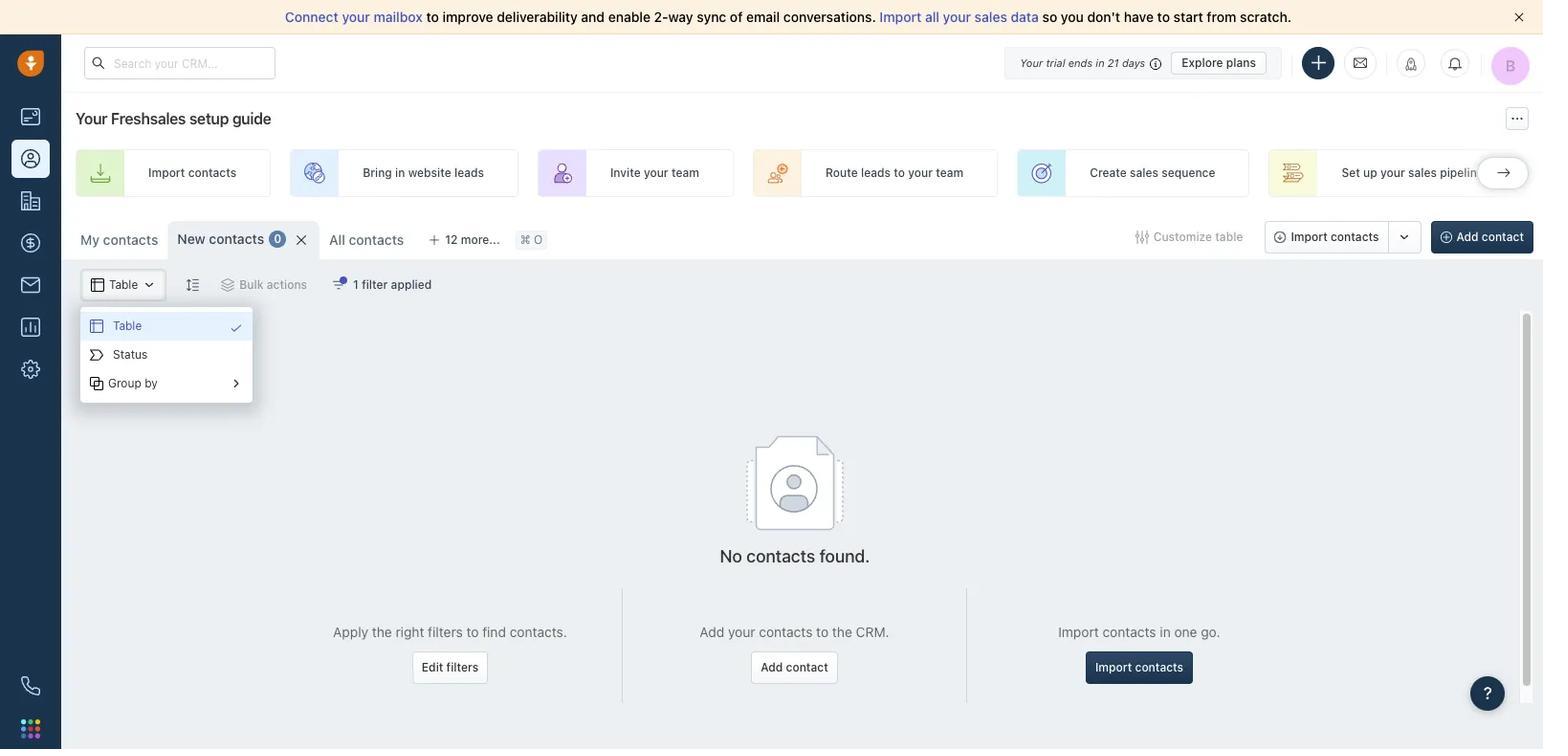 Task type: describe. For each thing, give the bounding box(es) containing it.
Search your CRM... text field
[[84, 47, 276, 79]]

and
[[581, 9, 605, 25]]

0 horizontal spatial container_wx8msf4aqz5i3rn1 image
[[90, 348, 103, 362]]

connect your mailbox link
[[285, 9, 426, 25]]

container_wx8msf4aqz5i3rn1 image inside group by menu item
[[230, 377, 243, 390]]

status
[[113, 348, 148, 362]]

enable
[[608, 9, 651, 25]]

way
[[668, 9, 693, 25]]

conversations.
[[783, 9, 876, 25]]

1 to from the left
[[426, 9, 439, 25]]

1 your from the left
[[342, 9, 370, 25]]

from
[[1207, 9, 1237, 25]]

explore
[[1182, 55, 1223, 69]]

container_wx8msf4aqz5i3rn1 image up group by menu item on the left of the page
[[230, 321, 243, 335]]

scratch.
[[1240, 9, 1292, 25]]

group by
[[108, 376, 158, 391]]

2 to from the left
[[1157, 9, 1170, 25]]

email
[[746, 9, 780, 25]]

so
[[1042, 9, 1057, 25]]

container_wx8msf4aqz5i3rn1 image for table
[[90, 320, 103, 333]]

group by menu item
[[80, 369, 253, 398]]

of
[[730, 9, 743, 25]]

by
[[145, 376, 158, 391]]

connect your mailbox to improve deliverability and enable 2-way sync of email conversations. import all your sales data so you don't have to start from scratch.
[[285, 9, 1292, 25]]

data
[[1011, 9, 1039, 25]]

container_wx8msf4aqz5i3rn1 image for group by
[[90, 377, 103, 390]]

all
[[925, 9, 939, 25]]



Task type: vqa. For each thing, say whether or not it's contained in the screenshot.
stage
no



Task type: locate. For each thing, give the bounding box(es) containing it.
deliverability
[[497, 9, 578, 25]]

your
[[342, 9, 370, 25], [943, 9, 971, 25]]

plans
[[1226, 55, 1256, 69]]

table
[[113, 319, 142, 333]]

container_wx8msf4aqz5i3rn1 image right by
[[230, 377, 243, 390]]

menu
[[80, 307, 253, 403]]

container_wx8msf4aqz5i3rn1 image
[[90, 348, 103, 362], [230, 377, 243, 390]]

sales
[[975, 9, 1007, 25]]

1 horizontal spatial to
[[1157, 9, 1170, 25]]

phone image
[[11, 667, 50, 705]]

connect
[[285, 9, 338, 25]]

1 vertical spatial container_wx8msf4aqz5i3rn1 image
[[230, 377, 243, 390]]

to
[[426, 9, 439, 25], [1157, 9, 1170, 25]]

container_wx8msf4aqz5i3rn1 image left table on the top left
[[90, 320, 103, 333]]

send email image
[[1354, 55, 1367, 71]]

don't
[[1087, 9, 1120, 25]]

to left start
[[1157, 9, 1170, 25]]

shade muted image
[[1145, 55, 1162, 70]]

container_wx8msf4aqz5i3rn1 image left status
[[90, 348, 103, 362]]

0 horizontal spatial to
[[426, 9, 439, 25]]

0 vertical spatial container_wx8msf4aqz5i3rn1 image
[[90, 348, 103, 362]]

freshworks switcher image
[[21, 719, 40, 738]]

container_wx8msf4aqz5i3rn1 image left group
[[90, 377, 103, 390]]

mailbox
[[374, 9, 423, 25]]

1 horizontal spatial container_wx8msf4aqz5i3rn1 image
[[230, 377, 243, 390]]

your left 'mailbox'
[[342, 9, 370, 25]]

have
[[1124, 9, 1154, 25]]

you
[[1061, 9, 1084, 25]]

sync
[[697, 9, 726, 25]]

import all your sales data link
[[880, 9, 1042, 25]]

2 your from the left
[[943, 9, 971, 25]]

container_wx8msf4aqz5i3rn1 image
[[90, 320, 103, 333], [230, 321, 243, 335], [90, 377, 103, 390]]

container_wx8msf4aqz5i3rn1 image inside group by menu item
[[90, 377, 103, 390]]

1 horizontal spatial your
[[943, 9, 971, 25]]

explore plans link
[[1171, 51, 1267, 74]]

start
[[1174, 9, 1203, 25]]

improve
[[442, 9, 493, 25]]

import
[[880, 9, 922, 25]]

your right the all
[[943, 9, 971, 25]]

explore plans
[[1182, 55, 1256, 69]]

2-
[[654, 9, 668, 25]]

group
[[108, 376, 141, 391]]

to right 'mailbox'
[[426, 9, 439, 25]]

menu containing table
[[80, 307, 253, 403]]

0 horizontal spatial your
[[342, 9, 370, 25]]



